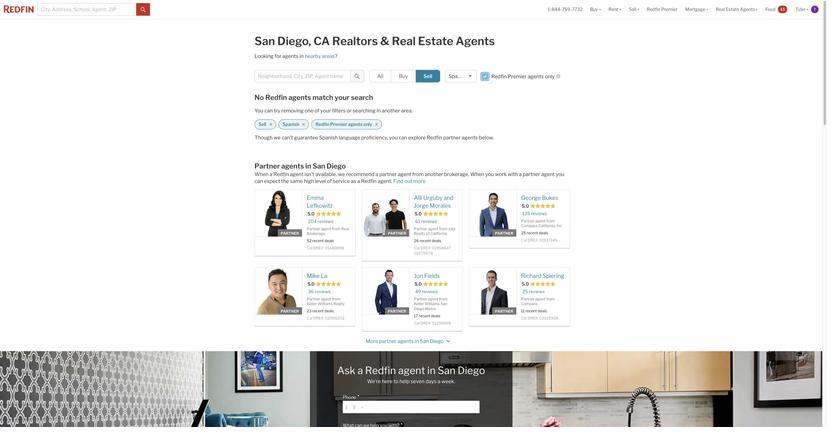 Task type: vqa. For each thing, say whether or not it's contained in the screenshot.
When a Redfin agent isn't available, we recommend a partner agent from another brokerage. When you work with a partner agent you can expect the same high level of service as a Redfin agent.
yes



Task type: locate. For each thing, give the bounding box(es) containing it.
2 partner agent from from the left
[[414, 226, 449, 231]]

remove sell image
[[269, 123, 273, 126]]

1 horizontal spatial can
[[265, 108, 273, 114]]

2 vertical spatial real
[[341, 226, 349, 231]]

5.0
[[522, 203, 529, 209], [308, 211, 315, 216], [415, 211, 422, 216], [308, 281, 315, 287], [415, 281, 422, 287], [522, 281, 529, 287]]

seven
[[411, 379, 425, 384]]

to
[[394, 379, 399, 384]]

we up service
[[338, 171, 345, 177]]

keller inside 49 reviews partner agent from keller williams san diego metro 17 recent deals cal dre#: 01295699
[[414, 302, 424, 306]]

5.0 inside mike la 5.0
[[308, 281, 315, 287]]

in up isn't
[[306, 162, 311, 170]]

from up 02006202
[[332, 297, 341, 302]]

▾ right mortgage
[[707, 7, 709, 12]]

2 vertical spatial spanish
[[319, 135, 338, 141]]

deals inside 49 reviews partner agent from keller williams san diego metro 17 recent deals cal dre#: 01295699
[[431, 314, 441, 319]]

in inside the ask a redfin agent in san diego we're here to help seven days a week.
[[428, 364, 436, 377]]

0 vertical spatial spanish
[[449, 73, 467, 79]]

from down 204 reviews link on the left bottom
[[332, 226, 341, 231]]

lefkowitz
[[307, 202, 333, 209]]

realty inside exp realty of california
[[414, 231, 425, 236]]

2 compass from the top
[[521, 302, 538, 306]]

inc
[[557, 224, 562, 228]]

your left filters
[[321, 108, 331, 114]]

25 inside the 135 reviews partner agent from compass california, inc 25 recent deals cal dre#: 01937149
[[521, 231, 526, 236]]

cal down 11 at right
[[521, 316, 527, 321]]

sell ▾ button
[[626, 0, 643, 19]]

deals up 02006202
[[325, 309, 334, 314]]

no
[[255, 93, 264, 102]]

0 vertical spatial premier
[[662, 7, 678, 12]]

fields
[[425, 273, 440, 279]]

a
[[270, 171, 273, 177], [376, 171, 379, 177], [519, 171, 522, 177], [358, 178, 360, 184], [358, 364, 363, 377], [438, 379, 441, 384]]

another left area.
[[382, 108, 400, 114]]

135 reviews partner agent from compass california, inc 25 recent deals cal dre#: 01937149
[[521, 211, 562, 243]]

2 williams from the left
[[425, 302, 440, 306]]

here
[[382, 379, 393, 384]]

cal down 17
[[414, 321, 420, 326]]

▾ left rent
[[599, 7, 601, 12]]

recent inside 49 reviews partner agent from keller williams san diego metro 17 recent deals cal dre#: 01295699
[[419, 314, 431, 319]]

buy right 7732
[[590, 7, 598, 12]]

partner
[[444, 135, 461, 141], [380, 171, 397, 177], [523, 171, 541, 177], [379, 338, 397, 344]]

a right days
[[438, 379, 441, 384]]

san diego real estate agent emma lefkowitz image
[[255, 190, 302, 237]]

5.0 inside richard spiering 5.0
[[522, 281, 529, 287]]

another up more
[[425, 171, 443, 177]]

rating 5 out of 5 element for spiering
[[531, 282, 556, 288]]

keller for mike
[[307, 302, 317, 306]]

1 vertical spatial your
[[321, 108, 331, 114]]

1 horizontal spatial partner agent from
[[414, 226, 449, 231]]

from up california,
[[547, 219, 555, 223]]

agent down 204 reviews link on the left bottom
[[321, 226, 331, 231]]

level
[[315, 178, 326, 184]]

area.
[[401, 108, 413, 114]]

1 vertical spatial premier
[[508, 74, 527, 80]]

remove spanish image
[[302, 123, 306, 126]]

dre#: up 01979078
[[421, 246, 431, 250]]

▾ right rent
[[620, 7, 622, 12]]

1 horizontal spatial another
[[425, 171, 443, 177]]

1 horizontal spatial realty
[[414, 231, 425, 236]]

service
[[333, 178, 350, 184]]

partner inside 36 reviews partner agent from keller williams realty 23 recent deals cal dre#: 02006202
[[307, 297, 320, 302]]

rating 5 out of 5 element up 204 reviews on the left bottom of the page
[[316, 211, 341, 217]]

partner agent from down 204 reviews link on the left bottom
[[307, 226, 341, 231]]

deals inside 25 reviews partner agent from compass 11 recent deals cal dre#: 02015308
[[538, 309, 547, 314]]

buy right all option
[[399, 73, 408, 79]]

0 horizontal spatial only
[[364, 122, 372, 127]]

0 vertical spatial another
[[382, 108, 400, 114]]

1 vertical spatial can
[[399, 135, 407, 141]]

spanish left language
[[319, 135, 338, 141]]

01937149
[[539, 238, 558, 243]]

1 ▾ from the left
[[599, 7, 601, 12]]

36 reviews link
[[308, 289, 331, 295]]

cal down 52
[[307, 246, 313, 250]]

2 ▾ from the left
[[620, 7, 622, 12]]

deals inside 36 reviews partner agent from keller williams realty 23 recent deals cal dre#: 02006202
[[325, 309, 334, 314]]

buy inside dropdown button
[[590, 7, 598, 12]]

week.
[[442, 379, 455, 384]]

2 horizontal spatial real
[[716, 7, 725, 12]]

realty up 02006202
[[334, 302, 345, 306]]

agent up california,
[[536, 219, 546, 223]]

real estate agents ▾ link
[[716, 0, 758, 19]]

cal inside 36 reviews partner agent from keller williams realty 23 recent deals cal dre#: 02006202
[[307, 316, 313, 321]]

urguby
[[424, 195, 443, 201]]

City, Address, School, Agent, ZIP search field
[[37, 3, 136, 16]]

real for real estate agents ▾
[[716, 7, 725, 12]]

california,
[[539, 224, 556, 228]]

1 vertical spatial another
[[425, 171, 443, 177]]

agent up out
[[398, 171, 412, 177]]

in left "nearby"
[[300, 53, 304, 59]]

Neighborhood, City, ZIP, Agent name search field
[[255, 70, 351, 82]]

1 horizontal spatial estate
[[726, 7, 740, 12]]

realty
[[414, 231, 425, 236], [334, 302, 345, 306]]

tyler ▾
[[796, 7, 809, 12]]

0 horizontal spatial keller
[[307, 302, 317, 306]]

from up 02015308
[[547, 297, 555, 302]]

cal down 23
[[307, 316, 313, 321]]

0 horizontal spatial another
[[382, 108, 400, 114]]

san diego, ca realtors & real estate agents
[[255, 34, 495, 48]]

match
[[313, 93, 333, 102]]

one
[[305, 108, 314, 114]]

sell ▾
[[629, 7, 640, 12]]

0 vertical spatial 25
[[521, 231, 526, 236]]

reviews right 49
[[422, 289, 438, 294]]

and
[[444, 195, 454, 201]]

1 horizontal spatial keller
[[414, 302, 424, 306]]

0 vertical spatial redfin premier agents only
[[492, 74, 555, 80]]

5 ▾ from the left
[[756, 7, 758, 12]]

real for real brokerage
[[341, 226, 349, 231]]

bukes
[[542, 195, 559, 201]]

2 vertical spatial sell
[[259, 122, 267, 127]]

▾ for buy ▾
[[599, 7, 601, 12]]

compass for richard spiering
[[521, 302, 538, 306]]

agent up seven
[[398, 364, 425, 377]]

0 vertical spatial sell
[[629, 7, 637, 12]]

deals inside the 135 reviews partner agent from compass california, inc 25 recent deals cal dre#: 01937149
[[539, 231, 549, 236]]

for
[[275, 53, 282, 59]]

from inside when a redfin agent isn't available, we recommend a partner agent from another brokerage. when you work with a partner agent you can expect the same high level of service as a redfin agent.
[[413, 171, 424, 177]]

1 horizontal spatial buy
[[590, 7, 598, 12]]

of
[[315, 108, 320, 114], [327, 178, 332, 184], [426, 231, 430, 236]]

▾ right rent ▾
[[638, 7, 640, 12]]

compass inside 25 reviews partner agent from compass 11 recent deals cal dre#: 02015308
[[521, 302, 538, 306]]

reviews inside the 135 reviews partner agent from compass california, inc 25 recent deals cal dre#: 01937149
[[531, 211, 547, 216]]

0 horizontal spatial when
[[255, 171, 269, 177]]

0 vertical spatial estate
[[726, 7, 740, 12]]

from inside the 135 reviews partner agent from compass california, inc 25 recent deals cal dre#: 01937149
[[547, 219, 555, 223]]

Buy radio
[[391, 70, 416, 82]]

we left can't
[[274, 135, 281, 141]]

deals up 02015308
[[538, 309, 547, 314]]

recent inside 25 reviews partner agent from compass 11 recent deals cal dre#: 02015308
[[526, 309, 537, 314]]

5.0 up 204
[[308, 211, 315, 216]]

williams inside 49 reviews partner agent from keller williams san diego metro 17 recent deals cal dre#: 01295699
[[425, 302, 440, 306]]

0 vertical spatial compass
[[521, 224, 538, 228]]

recent right 17
[[419, 314, 431, 319]]

can left explore
[[399, 135, 407, 141]]

1 williams from the left
[[318, 302, 333, 306]]

we
[[274, 135, 281, 141], [338, 171, 345, 177]]

recent down 135 reviews link on the right
[[527, 231, 538, 236]]

san
[[255, 34, 275, 48], [313, 162, 325, 170], [441, 302, 448, 306], [420, 338, 429, 344], [438, 364, 456, 377]]

1 vertical spatial sell
[[424, 73, 433, 79]]

you left the work
[[486, 171, 494, 177]]

1 vertical spatial realty
[[334, 302, 345, 306]]

from inside 25 reviews partner agent from compass 11 recent deals cal dre#: 02015308
[[547, 297, 555, 302]]

ask
[[337, 364, 356, 377]]

in up days
[[428, 364, 436, 377]]

▾
[[599, 7, 601, 12], [620, 7, 622, 12], [638, 7, 640, 12], [707, 7, 709, 12], [756, 7, 758, 12], [807, 7, 809, 12]]

2 horizontal spatial spanish
[[449, 73, 467, 79]]

1 vertical spatial redfin premier agents only
[[316, 122, 372, 127]]

5.0 down richard
[[522, 281, 529, 287]]

rating 5 out of 5 element down morales
[[424, 211, 449, 217]]

reviews down richard spiering 5.0
[[529, 289, 545, 294]]

1 vertical spatial real
[[392, 34, 416, 48]]

redfin inside button
[[647, 7, 661, 12]]

keller up 23
[[307, 302, 317, 306]]

0 horizontal spatial realty
[[334, 302, 345, 306]]

reviews
[[531, 211, 547, 216], [318, 219, 334, 224], [421, 219, 437, 224], [315, 289, 331, 294], [422, 289, 438, 294], [529, 289, 545, 294]]

2 horizontal spatial can
[[399, 135, 407, 141]]

135
[[523, 211, 530, 216]]

when
[[255, 171, 269, 177], [471, 171, 485, 177]]

1 vertical spatial 25
[[523, 289, 528, 294]]

0 vertical spatial can
[[265, 108, 273, 114]]

▾ left feed on the right top of page
[[756, 7, 758, 12]]

we're
[[367, 379, 381, 384]]

cal inside 25 reviews partner agent from compass 11 recent deals cal dre#: 02015308
[[521, 316, 527, 321]]

5.0 inside emma lefkowitz 5.0
[[308, 211, 315, 216]]

searching
[[353, 108, 376, 114]]

sell for sell ▾
[[629, 7, 637, 12]]

1 horizontal spatial when
[[471, 171, 485, 177]]

0 vertical spatial only
[[545, 74, 555, 80]]

from up more
[[413, 171, 424, 177]]

real inside dropdown button
[[716, 7, 725, 12]]

rating 5 out of 5 element
[[531, 203, 556, 210], [316, 211, 341, 217], [424, 211, 449, 217], [316, 282, 341, 288], [424, 282, 449, 288], [531, 282, 556, 288]]

sell right rent ▾
[[629, 7, 637, 12]]

1 horizontal spatial sell
[[424, 73, 433, 79]]

compass up 11 at right
[[521, 302, 538, 306]]

compass inside the 135 reviews partner agent from compass california, inc 25 recent deals cal dre#: 01937149
[[521, 224, 538, 228]]

jon fields 5.0
[[414, 273, 440, 287]]

submit search image
[[141, 7, 146, 12]]

dre#: down 52 recent deals
[[313, 246, 324, 250]]

1 vertical spatial of
[[327, 178, 332, 184]]

jorge
[[414, 202, 429, 209]]

1 vertical spatial estate
[[418, 34, 454, 48]]

2 horizontal spatial sell
[[629, 7, 637, 12]]

1 partner agent from from the left
[[307, 226, 341, 231]]

dre#: down metro
[[421, 321, 431, 326]]

you
[[255, 108, 263, 114]]

1 compass from the top
[[521, 224, 538, 228]]

of right one
[[315, 108, 320, 114]]

partner inside 49 reviews partner agent from keller williams san diego metro 17 recent deals cal dre#: 01295699
[[414, 297, 428, 302]]

sell inside radio
[[424, 73, 433, 79]]

2 keller from the left
[[414, 302, 424, 306]]

2 vertical spatial can
[[255, 178, 263, 184]]

try
[[274, 108, 281, 114]]

real right &
[[392, 34, 416, 48]]

exp
[[449, 226, 456, 231]]

2 horizontal spatial of
[[426, 231, 430, 236]]

of up 26 recent deals
[[426, 231, 430, 236]]

0 vertical spatial agents
[[741, 7, 755, 12]]

explore
[[408, 135, 426, 141]]

1 horizontal spatial of
[[327, 178, 332, 184]]

5.0 up 36
[[308, 281, 315, 287]]

01480896
[[325, 246, 344, 250]]

recent right 11 at right
[[526, 309, 537, 314]]

partner agent from down 61 reviews link
[[414, 226, 449, 231]]

real inside real brokerage
[[341, 226, 349, 231]]

0 vertical spatial of
[[315, 108, 320, 114]]

search
[[351, 93, 373, 102]]

1 horizontal spatial only
[[545, 74, 555, 80]]

0 horizontal spatial partner agent from
[[307, 226, 341, 231]]

rating 5 out of 5 element down mike la link
[[316, 282, 341, 288]]

find out more
[[393, 178, 426, 184]]

5.0 up 61
[[415, 211, 422, 216]]

you up bukes
[[556, 171, 565, 177]]

option group containing all
[[369, 70, 440, 82]]

5.0 inside the jon fields 5.0
[[415, 281, 422, 287]]

realty up 26
[[414, 231, 425, 236]]

2 vertical spatial premier
[[330, 122, 347, 127]]

rating 5 out of 5 element down jon fields link
[[424, 282, 449, 288]]

agent up same
[[290, 171, 304, 177]]

williams inside 36 reviews partner agent from keller williams realty 23 recent deals cal dre#: 02006202
[[318, 302, 333, 306]]

2 vertical spatial of
[[426, 231, 430, 236]]

williams up metro
[[425, 302, 440, 306]]

204 reviews link
[[308, 218, 334, 224]]

agent.
[[378, 178, 392, 184]]

dre#: left 01937149
[[528, 238, 539, 243]]

agent down 49 reviews "link"
[[428, 297, 439, 302]]

deals down california,
[[539, 231, 549, 236]]

reviews inside 49 reviews partner agent from keller williams san diego metro 17 recent deals cal dre#: 01295699
[[422, 289, 438, 294]]

reviews for mike
[[315, 289, 331, 294]]

buy ▾ button
[[590, 0, 601, 19]]

isn't
[[305, 171, 315, 177]]

1 horizontal spatial redfin premier agents only
[[492, 74, 555, 80]]

of inside when a redfin agent isn't available, we recommend a partner agent from another brokerage. when you work with a partner agent you can expect the same high level of service as a redfin agent.
[[327, 178, 332, 184]]

0 horizontal spatial can
[[255, 178, 263, 184]]

dre#: inside the 135 reviews partner agent from compass california, inc 25 recent deals cal dre#: 01937149
[[528, 238, 539, 243]]

sell right buy option
[[424, 73, 433, 79]]

agent down 25 reviews 'link'
[[536, 297, 546, 302]]

0 horizontal spatial spanish
[[283, 122, 299, 127]]

0 horizontal spatial your
[[321, 108, 331, 114]]

0 horizontal spatial buy
[[399, 73, 408, 79]]

reviews for richard
[[529, 289, 545, 294]]

5.0 inside alli urguby and jorge morales 5.0
[[415, 211, 422, 216]]

agent inside the ask a redfin agent in san diego we're here to help seven days a week.
[[398, 364, 425, 377]]

dre#: left 02006202
[[313, 316, 324, 321]]

1 horizontal spatial we
[[338, 171, 345, 177]]

▾ for mortgage ▾
[[707, 7, 709, 12]]

from inside 49 reviews partner agent from keller williams san diego metro 17 recent deals cal dre#: 01295699
[[439, 297, 448, 302]]

san inside the ask a redfin agent in san diego we're here to help seven days a week.
[[438, 364, 456, 377]]

rent ▾ button
[[605, 0, 626, 19]]

1 vertical spatial compass
[[521, 302, 538, 306]]

rating 5 out of 5 element down richard spiering link
[[531, 282, 556, 288]]

compass down 135 in the right of the page
[[521, 224, 538, 228]]

0 horizontal spatial we
[[274, 135, 281, 141]]

rating 5 out of 5 element for lefkowitz
[[316, 211, 341, 217]]

san diego real estate agent mike la image
[[255, 268, 302, 315]]

high
[[304, 178, 314, 184]]

deals down metro
[[431, 314, 441, 319]]

sell
[[629, 7, 637, 12], [424, 73, 433, 79], [259, 122, 267, 127]]

spanish left remove spanish icon on the left top of the page
[[283, 122, 299, 127]]

agent up california
[[428, 226, 439, 231]]

0 horizontal spatial redfin premier agents only
[[316, 122, 372, 127]]

1 horizontal spatial premier
[[508, 74, 527, 80]]

6 ▾ from the left
[[807, 7, 809, 12]]

find
[[393, 178, 404, 184]]

0 vertical spatial your
[[335, 93, 350, 102]]

rating 5 out of 5 element for fields
[[424, 282, 449, 288]]

0 horizontal spatial real
[[341, 226, 349, 231]]

5.0 up 135 in the right of the page
[[522, 203, 529, 209]]

5.0 inside george bukes 5.0
[[522, 203, 529, 209]]

49 reviews partner agent from keller williams san diego metro 17 recent deals cal dre#: 01295699
[[414, 289, 451, 326]]

premier
[[662, 7, 678, 12], [508, 74, 527, 80], [330, 122, 347, 127]]

a up the expect
[[270, 171, 273, 177]]

keller inside 36 reviews partner agent from keller williams realty 23 recent deals cal dre#: 02006202
[[307, 302, 317, 306]]

0 horizontal spatial agents
[[456, 34, 495, 48]]

only
[[545, 74, 555, 80], [364, 122, 372, 127]]

la
[[321, 273, 328, 279]]

brokerage.
[[444, 171, 470, 177]]

buy inside option
[[399, 73, 408, 79]]

spanish right sell radio
[[449, 73, 467, 79]]

204 reviews
[[308, 219, 334, 224]]

agent inside 36 reviews partner agent from keller williams realty 23 recent deals cal dre#: 02006202
[[321, 297, 331, 302]]

work
[[495, 171, 507, 177]]

when right brokerage.
[[471, 171, 485, 177]]

real up 01480896
[[341, 226, 349, 231]]

0 vertical spatial real
[[716, 7, 725, 12]]

3 ▾ from the left
[[638, 7, 640, 12]]

0 vertical spatial realty
[[414, 231, 425, 236]]

compass for george bukes
[[521, 224, 538, 228]]

agent inside 25 reviews partner agent from compass 11 recent deals cal dre#: 02015308
[[536, 297, 546, 302]]

1 horizontal spatial williams
[[425, 302, 440, 306]]

1 horizontal spatial agents
[[741, 7, 755, 12]]

deals
[[539, 231, 549, 236], [325, 239, 334, 243], [432, 239, 441, 243], [325, 309, 334, 314], [538, 309, 547, 314], [431, 314, 441, 319]]

recommend
[[346, 171, 375, 177]]

recent inside 36 reviews partner agent from keller williams realty 23 recent deals cal dre#: 02006202
[[313, 309, 324, 314]]

dre#: left 02015308
[[528, 316, 539, 321]]

5.0 up 49
[[415, 281, 422, 287]]

▾ right tyler on the top right of page
[[807, 7, 809, 12]]

real estate agents ▾ button
[[713, 0, 762, 19]]

sell inside dropdown button
[[629, 7, 637, 12]]

keller
[[307, 302, 317, 306], [414, 302, 424, 306]]

0 horizontal spatial williams
[[318, 302, 333, 306]]

0 vertical spatial we
[[274, 135, 281, 141]]

or
[[347, 108, 352, 114]]

ca
[[314, 34, 330, 48]]

alli urguby and jorge morales 5.0
[[414, 195, 454, 216]]

mortgage ▾ button
[[682, 0, 713, 19]]

reviews right 36
[[315, 289, 331, 294]]

agent down 36 reviews link at bottom left
[[321, 297, 331, 302]]

844-
[[552, 7, 562, 12]]

emma
[[307, 195, 324, 201]]

4 ▾ from the left
[[707, 7, 709, 12]]

your
[[335, 93, 350, 102], [321, 108, 331, 114]]

option group
[[369, 70, 440, 82]]

1 horizontal spatial real
[[392, 34, 416, 48]]

when up the expect
[[255, 171, 269, 177]]

san diego real estate agent george bukes image
[[469, 190, 516, 237]]

cal left 01937149
[[521, 238, 527, 243]]

0 horizontal spatial premier
[[330, 122, 347, 127]]

reviews right 61
[[421, 219, 437, 224]]

dre#: inside 36 reviews partner agent from keller williams realty 23 recent deals cal dre#: 02006202
[[313, 316, 324, 321]]

agents
[[283, 53, 299, 59], [528, 74, 544, 80], [289, 93, 311, 102], [348, 122, 363, 127], [462, 135, 478, 141], [282, 162, 304, 170], [398, 338, 414, 344]]

mortgage ▾
[[686, 7, 709, 12]]

1 vertical spatial buy
[[399, 73, 408, 79]]

san diego real estate agent alli urguby and jorge morales image
[[362, 190, 409, 237]]

rating 5 out of 5 element down george bukes link
[[531, 203, 556, 210]]

a right with
[[519, 171, 522, 177]]

when a redfin agent isn't available, we recommend a partner agent from another brokerage. when you work with a partner agent you can expect the same high level of service as a redfin agent.
[[255, 171, 565, 184]]

2 horizontal spatial premier
[[662, 7, 678, 12]]

reviews inside 36 reviews partner agent from keller williams realty 23 recent deals cal dre#: 02006202
[[315, 289, 331, 294]]

realtors
[[332, 34, 378, 48]]

can left the expect
[[255, 178, 263, 184]]

of down available,
[[327, 178, 332, 184]]

george
[[521, 195, 541, 201]]

reviews inside 25 reviews partner agent from compass 11 recent deals cal dre#: 02015308
[[529, 289, 545, 294]]

1 keller from the left
[[307, 302, 317, 306]]

1 horizontal spatial your
[[335, 93, 350, 102]]

rating 5 out of 5 element for la
[[316, 282, 341, 288]]

1 vertical spatial we
[[338, 171, 345, 177]]

of inside exp realty of california
[[426, 231, 430, 236]]

looking
[[255, 53, 274, 59]]

0 vertical spatial buy
[[590, 7, 598, 12]]



Task type: describe. For each thing, give the bounding box(es) containing it.
richard
[[521, 273, 542, 279]]

cal dre#:
[[414, 246, 432, 250]]

reviews for jon
[[422, 289, 438, 294]]

san diego real estate agent richard spiering image
[[469, 268, 516, 315]]

0 horizontal spatial of
[[315, 108, 320, 114]]

san inside 49 reviews partner agent from keller williams san diego metro 17 recent deals cal dre#: 01295699
[[441, 302, 448, 306]]

61 reviews link
[[416, 218, 437, 224]]

2 when from the left
[[471, 171, 485, 177]]

204
[[308, 219, 317, 224]]

1 vertical spatial agents
[[456, 34, 495, 48]]

partner inside the 135 reviews partner agent from compass california, inc 25 recent deals cal dre#: 01937149
[[521, 219, 535, 223]]

23
[[307, 309, 312, 314]]

52
[[307, 239, 312, 243]]

what can we help you with?. required field. element
[[343, 420, 477, 427]]

from inside 36 reviews partner agent from keller williams realty 23 recent deals cal dre#: 02006202
[[332, 297, 341, 302]]

in up remove redfin premier agents only icon
[[377, 108, 381, 114]]

1 vertical spatial only
[[364, 122, 372, 127]]

25 reviews partner agent from compass 11 recent deals cal dre#: 02015308
[[521, 289, 559, 321]]

36
[[308, 289, 314, 294]]

a up agent.
[[376, 171, 379, 177]]

submit search image
[[355, 74, 360, 79]]

more
[[414, 178, 426, 184]]

135 reviews link
[[523, 211, 547, 217]]

below.
[[479, 135, 494, 141]]

a right ask
[[358, 364, 363, 377]]

nearby areas link
[[305, 53, 335, 59]]

2 horizontal spatial you
[[556, 171, 565, 177]]

recent inside the 135 reviews partner agent from compass california, inc 25 recent deals cal dre#: 01937149
[[527, 231, 538, 236]]

redfin inside the ask a redfin agent in san diego we're here to help seven days a week.
[[365, 364, 396, 377]]

richard spiering link
[[521, 272, 565, 280]]

01958647,
[[432, 246, 452, 250]]

mortgage
[[686, 7, 706, 12]]

rent ▾ button
[[609, 0, 622, 19]]

out
[[405, 178, 413, 184]]

areas
[[322, 53, 335, 59]]

expect
[[264, 178, 280, 184]]

a right as
[[358, 178, 360, 184]]

cal dre#: 01480896
[[307, 246, 344, 250]]

agent up bukes
[[542, 171, 555, 177]]

phone
[[343, 395, 356, 400]]

reviews for george
[[531, 211, 547, 216]]

redfin premier button
[[643, 0, 682, 19]]

san diego real estate agent jon fields image
[[362, 268, 409, 315]]

available,
[[316, 171, 337, 177]]

01958647, 01979078
[[414, 246, 452, 256]]

redfin premier
[[647, 7, 678, 12]]

49 reviews link
[[416, 289, 438, 295]]

tyler
[[796, 7, 806, 12]]

1 horizontal spatial spanish
[[319, 135, 338, 141]]

0 horizontal spatial you
[[389, 135, 398, 141]]

rating 5 out of 5 element for urguby
[[424, 211, 449, 217]]

partner agent from for emma lefkowitz
[[307, 226, 341, 231]]

5.0 for mike la
[[308, 281, 315, 287]]

more
[[366, 338, 378, 344]]

with
[[508, 171, 518, 177]]

emma lefkowitz 5.0
[[307, 195, 333, 216]]

dre#: inside 49 reviews partner agent from keller williams san diego metro 17 recent deals cal dre#: 01295699
[[421, 321, 431, 326]]

though we can't guarantee spanish language proficiency, you can explore redfin partner agents below.
[[255, 135, 494, 141]]

keller for jon
[[414, 302, 424, 306]]

agent inside 49 reviews partner agent from keller williams san diego metro 17 recent deals cal dre#: 01295699
[[428, 297, 439, 302]]

williams for la
[[318, 302, 333, 306]]

1 horizontal spatial you
[[486, 171, 494, 177]]

agent inside the 135 reviews partner agent from compass california, inc 25 recent deals cal dre#: 01937149
[[536, 219, 546, 223]]

01295699
[[432, 321, 451, 326]]

reviews up real brokerage on the bottom
[[318, 219, 334, 224]]

deals down california
[[432, 239, 441, 243]]

user photo image
[[812, 6, 819, 13]]

you can try removing one of your filters or searching in another area.
[[255, 108, 413, 114]]

george bukes 5.0
[[521, 195, 559, 209]]

buy ▾
[[590, 7, 601, 12]]

more partner agents in san diego
[[366, 338, 445, 344]]

buy for buy
[[399, 73, 408, 79]]

can't
[[282, 135, 293, 141]]

759-
[[562, 7, 572, 12]]

rent
[[609, 7, 619, 12]]

All radio
[[369, 70, 392, 82]]

02006202
[[325, 316, 345, 321]]

in down 17
[[415, 338, 419, 344]]

brokerage
[[307, 231, 325, 236]]

mike la link
[[307, 272, 351, 280]]

alli urguby and jorge morales link
[[414, 194, 458, 210]]

25 inside 25 reviews partner agent from compass 11 recent deals cal dre#: 02015308
[[523, 289, 528, 294]]

recent up cal dre#:
[[420, 239, 431, 243]]

5.0 for richard spiering
[[522, 281, 529, 287]]

real estate agents ▾
[[716, 7, 758, 12]]

find out more link
[[393, 178, 426, 184]]

cal down 26
[[414, 246, 420, 250]]

rating 5 out of 5 element for bukes
[[531, 203, 556, 210]]

estate inside dropdown button
[[726, 7, 740, 12]]

same
[[290, 178, 303, 184]]

george bukes link
[[521, 194, 565, 202]]

1 when from the left
[[255, 171, 269, 177]]

sell for sell radio
[[424, 73, 433, 79]]

emma lefkowitz link
[[307, 194, 351, 210]]

?
[[335, 53, 338, 59]]

agents inside dropdown button
[[741, 7, 755, 12]]

7732
[[572, 7, 583, 12]]

0 horizontal spatial estate
[[418, 34, 454, 48]]

exp realty of california
[[414, 226, 456, 236]]

▾ for rent ▾
[[620, 7, 622, 12]]

11
[[521, 309, 525, 314]]

Sell radio
[[416, 70, 440, 82]]

guarantee
[[294, 135, 318, 141]]

williams for fields
[[425, 302, 440, 306]]

Phone telephone field
[[346, 404, 477, 410]]

cal inside 49 reviews partner agent from keller williams san diego metro 17 recent deals cal dre#: 01295699
[[414, 321, 420, 326]]

0 horizontal spatial sell
[[259, 122, 267, 127]]

mike
[[307, 273, 320, 279]]

removing
[[282, 108, 304, 114]]

5.0 for jon fields
[[415, 281, 422, 287]]

spiering
[[543, 273, 565, 279]]

5.0 for emma lefkowitz
[[308, 211, 315, 216]]

diego,
[[278, 34, 311, 48]]

52 recent deals
[[307, 239, 334, 243]]

partner inside 25 reviews partner agent from compass 11 recent deals cal dre#: 02015308
[[521, 297, 535, 302]]

recent down brokerage
[[313, 239, 324, 243]]

premier inside button
[[662, 7, 678, 12]]

can inside when a redfin agent isn't available, we recommend a partner agent from another brokerage. when you work with a partner agent you can expect the same high level of service as a redfin agent.
[[255, 178, 263, 184]]

▾ for sell ▾
[[638, 7, 640, 12]]

another inside when a redfin agent isn't available, we recommend a partner agent from another brokerage. when you work with a partner agent you can expect the same high level of service as a redfin agent.
[[425, 171, 443, 177]]

deals up cal dre#: 01480896
[[325, 239, 334, 243]]

days
[[426, 379, 437, 384]]

mike la 5.0
[[307, 273, 328, 287]]

mortgage ▾ button
[[686, 0, 709, 19]]

1-844-759-7732 link
[[548, 7, 583, 12]]

from up california
[[439, 226, 448, 231]]

1 vertical spatial spanish
[[283, 122, 299, 127]]

26 recent deals
[[414, 239, 441, 243]]

diego inside 49 reviews partner agent from keller williams san diego metro 17 recent deals cal dre#: 01295699
[[414, 307, 425, 311]]

cal inside the 135 reviews partner agent from compass california, inc 25 recent deals cal dre#: 01937149
[[521, 238, 527, 243]]

▾ for tyler ▾
[[807, 7, 809, 12]]

we inside when a redfin agent isn't available, we recommend a partner agent from another brokerage. when you work with a partner agent you can expect the same high level of service as a redfin agent.
[[338, 171, 345, 177]]

phone. required field. element
[[343, 391, 477, 401]]

realty inside 36 reviews partner agent from keller williams realty 23 recent deals cal dre#: 02006202
[[334, 302, 345, 306]]

partner agent from for alli urguby and jorge morales
[[414, 226, 449, 231]]

proficiency,
[[362, 135, 388, 141]]

02015308
[[539, 316, 559, 321]]

ask a redfin agent in san diego we're here to help seven days a week.
[[337, 364, 485, 384]]

metro
[[425, 307, 436, 311]]

remove redfin premier agents only image
[[375, 123, 379, 126]]

1-
[[548, 7, 552, 12]]

5.0 for george bukes
[[522, 203, 529, 209]]

buy for buy ▾
[[590, 7, 598, 12]]

dre#: inside 25 reviews partner agent from compass 11 recent deals cal dre#: 02015308
[[528, 316, 539, 321]]

morales
[[430, 202, 451, 209]]

25 reviews link
[[523, 289, 545, 295]]

diego inside the ask a redfin agent in san diego we're here to help seven days a week.
[[458, 364, 485, 377]]



